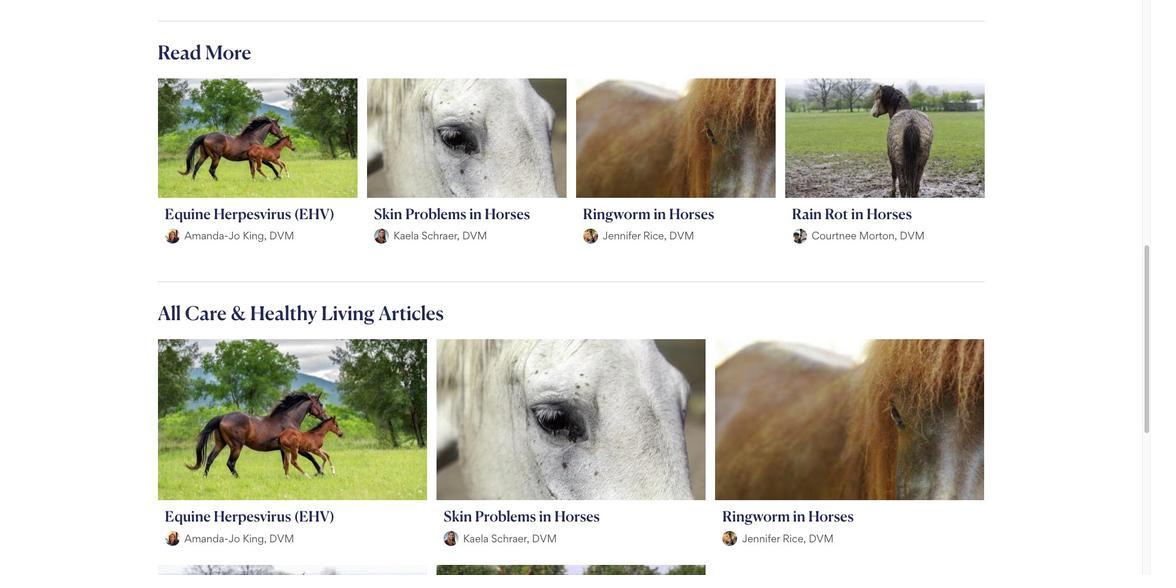 Task type: locate. For each thing, give the bounding box(es) containing it.
0 vertical spatial rice,
[[644, 230, 667, 242]]

1 horizontal spatial problems
[[475, 508, 536, 526]]

equine for read
[[165, 205, 211, 223]]

1 vertical spatial (ehv)
[[294, 508, 335, 526]]

1 vertical spatial rice,
[[783, 532, 807, 545]]

0 vertical spatial kaela schraer, dvm
[[394, 230, 487, 242]]

1 vertical spatial equine herpesvirus (ehv)
[[165, 508, 335, 526]]

2 jo from the top
[[229, 532, 240, 545]]

equine herpesvirus (ehv)
[[165, 205, 335, 223], [165, 508, 335, 526]]

0 vertical spatial ringworm
[[583, 205, 651, 223]]

1 vertical spatial king,
[[243, 532, 267, 545]]

jennifer rice, dvm
[[603, 230, 695, 242], [742, 532, 834, 545]]

equine
[[165, 205, 211, 223], [165, 508, 211, 526]]

1 horizontal spatial by image
[[444, 531, 459, 546]]

1 vertical spatial ringworm
[[723, 508, 791, 526]]

rice,
[[644, 230, 667, 242], [783, 532, 807, 545]]

1 vertical spatial amanda-jo king, dvm
[[185, 532, 294, 545]]

0 vertical spatial problems
[[406, 205, 467, 223]]

0 vertical spatial schraer,
[[422, 230, 460, 242]]

0 vertical spatial equine
[[165, 205, 211, 223]]

horses
[[485, 205, 530, 223], [669, 205, 715, 223], [867, 205, 913, 223], [555, 508, 600, 526], [809, 508, 854, 526]]

1 horizontal spatial rice,
[[783, 532, 807, 545]]

rot
[[825, 205, 849, 223]]

1 vertical spatial skin
[[444, 508, 472, 526]]

1 amanda-jo king, dvm from the top
[[185, 230, 294, 242]]

king, for more
[[243, 230, 267, 242]]

1 vertical spatial kaela
[[463, 532, 489, 545]]

problems
[[406, 205, 467, 223], [475, 508, 536, 526]]

0 horizontal spatial problems
[[406, 205, 467, 223]]

0 vertical spatial kaela
[[394, 230, 419, 242]]

0 vertical spatial amanda-jo king, dvm
[[185, 230, 294, 242]]

by image
[[165, 229, 180, 244], [583, 229, 598, 244], [444, 531, 459, 546]]

skin
[[374, 205, 403, 223], [444, 508, 472, 526]]

schraer,
[[422, 230, 460, 242], [492, 532, 530, 545]]

1 equine herpesvirus (ehv) from the top
[[165, 205, 335, 223]]

0 vertical spatial jo
[[229, 230, 240, 242]]

0 vertical spatial skin
[[374, 205, 403, 223]]

ringworm for read more
[[583, 205, 651, 223]]

1 (ehv) from the top
[[294, 205, 335, 223]]

0 horizontal spatial rice,
[[644, 230, 667, 242]]

kaela schraer, dvm
[[394, 230, 487, 242], [463, 532, 557, 545]]

amanda- for more
[[185, 230, 229, 242]]

in for by icon associated with rain
[[852, 205, 864, 223]]

1 horizontal spatial jennifer rice, dvm
[[742, 532, 834, 545]]

jo
[[229, 230, 240, 242], [229, 532, 240, 545]]

1 vertical spatial jo
[[229, 532, 240, 545]]

1 vertical spatial problems
[[475, 508, 536, 526]]

1 vertical spatial ringworm in horses
[[723, 508, 854, 526]]

jennifer for all care & healthy living articles
[[742, 532, 781, 545]]

0 horizontal spatial by image
[[165, 229, 180, 244]]

2 amanda- from the top
[[185, 532, 229, 545]]

kaela
[[394, 230, 419, 242], [463, 532, 489, 545]]

1 herpesvirus from the top
[[214, 205, 291, 223]]

0 horizontal spatial skin
[[374, 205, 403, 223]]

ringworm in horses
[[583, 205, 715, 223], [723, 508, 854, 526]]

jo for care
[[229, 532, 240, 545]]

0 vertical spatial equine herpesvirus (ehv)
[[165, 205, 335, 223]]

skin problems in horses for read more
[[374, 205, 530, 223]]

1 equine from the top
[[165, 205, 211, 223]]

rain rot in horses
[[793, 205, 913, 223]]

2 equine herpesvirus (ehv) from the top
[[165, 508, 335, 526]]

articles
[[379, 301, 444, 325]]

skin problems in horses for all care & healthy living articles
[[444, 508, 600, 526]]

courtnee
[[812, 230, 857, 242]]

king,
[[243, 230, 267, 242], [243, 532, 267, 545]]

1 vertical spatial kaela schraer, dvm
[[463, 532, 557, 545]]

problems for read more
[[406, 205, 467, 223]]

2 equine from the top
[[165, 508, 211, 526]]

in
[[470, 205, 482, 223], [654, 205, 667, 223], [852, 205, 864, 223], [539, 508, 552, 526], [794, 508, 806, 526]]

amanda-jo king, dvm for more
[[185, 230, 294, 242]]

(ehv)
[[294, 205, 335, 223], [294, 508, 335, 526]]

1 amanda- from the top
[[185, 230, 229, 242]]

1 horizontal spatial jennifer
[[742, 532, 781, 545]]

skin problems in horses
[[374, 205, 530, 223], [444, 508, 600, 526]]

1 horizontal spatial kaela
[[463, 532, 489, 545]]

0 horizontal spatial ringworm in horses
[[583, 205, 715, 223]]

0 horizontal spatial ringworm
[[583, 205, 651, 223]]

equine herpesvirus (ehv) for more
[[165, 205, 335, 223]]

skin for read more
[[374, 205, 403, 223]]

jennifer rice, dvm for read more
[[603, 230, 695, 242]]

1 vertical spatial equine
[[165, 508, 211, 526]]

amanda- for care
[[185, 532, 229, 545]]

2 horizontal spatial by image
[[583, 229, 598, 244]]

1 vertical spatial herpesvirus
[[214, 508, 291, 526]]

dvm
[[270, 230, 294, 242], [463, 230, 487, 242], [670, 230, 695, 242], [900, 230, 925, 242], [270, 532, 294, 545], [532, 532, 557, 545], [809, 532, 834, 545]]

1 horizontal spatial ringworm in horses
[[723, 508, 854, 526]]

2 king, from the top
[[243, 532, 267, 545]]

king, for care
[[243, 532, 267, 545]]

0 vertical spatial (ehv)
[[294, 205, 335, 223]]

0 horizontal spatial schraer,
[[422, 230, 460, 242]]

0 vertical spatial jennifer rice, dvm
[[603, 230, 695, 242]]

0 vertical spatial herpesvirus
[[214, 205, 291, 223]]

kaela schraer, dvm for all care & healthy living articles
[[463, 532, 557, 545]]

0 horizontal spatial jennifer
[[603, 230, 641, 242]]

1 king, from the top
[[243, 230, 267, 242]]

amanda-jo king, dvm
[[185, 230, 294, 242], [185, 532, 294, 545]]

1 vertical spatial amanda-
[[185, 532, 229, 545]]

1 horizontal spatial schraer,
[[492, 532, 530, 545]]

all care & healthy living articles
[[158, 301, 444, 325]]

1 jo from the top
[[229, 230, 240, 242]]

courtnee morton, dvm
[[812, 230, 925, 242]]

amanda-
[[185, 230, 229, 242], [185, 532, 229, 545]]

healthy
[[250, 301, 317, 325]]

1 vertical spatial skin problems in horses
[[444, 508, 600, 526]]

2 herpesvirus from the top
[[214, 508, 291, 526]]

1 horizontal spatial ringworm
[[723, 508, 791, 526]]

jo for more
[[229, 230, 240, 242]]

kaela for all care & healthy living articles
[[463, 532, 489, 545]]

amanda-jo king, dvm for care
[[185, 532, 294, 545]]

jennifer
[[603, 230, 641, 242], [742, 532, 781, 545]]

ringworm
[[583, 205, 651, 223], [723, 508, 791, 526]]

2 amanda-jo king, dvm from the top
[[185, 532, 294, 545]]

1 vertical spatial jennifer rice, dvm
[[742, 532, 834, 545]]

0 vertical spatial amanda-
[[185, 230, 229, 242]]

1 vertical spatial jennifer
[[742, 532, 781, 545]]

living
[[321, 301, 375, 325]]

rice, for all care & healthy living articles
[[783, 532, 807, 545]]

by image for equine
[[165, 229, 180, 244]]

1 vertical spatial schraer,
[[492, 532, 530, 545]]

0 vertical spatial jennifer
[[603, 230, 641, 242]]

0 vertical spatial skin problems in horses
[[374, 205, 530, 223]]

0 horizontal spatial jennifer rice, dvm
[[603, 230, 695, 242]]

0 vertical spatial king,
[[243, 230, 267, 242]]

herpesvirus
[[214, 205, 291, 223], [214, 508, 291, 526]]

0 vertical spatial ringworm in horses
[[583, 205, 715, 223]]

ringworm in horses for all care & healthy living articles
[[723, 508, 854, 526]]

schraer, for read more
[[422, 230, 460, 242]]

rain
[[793, 205, 822, 223]]

2 (ehv) from the top
[[294, 508, 335, 526]]

0 horizontal spatial kaela
[[394, 230, 419, 242]]

by image
[[374, 229, 389, 244], [793, 229, 807, 244], [165, 531, 180, 546], [723, 531, 738, 546]]

1 horizontal spatial skin
[[444, 508, 472, 526]]

by image for skin
[[374, 229, 389, 244]]



Task type: vqa. For each thing, say whether or not it's contained in the screenshot.
Blepharitis In Dogs link
no



Task type: describe. For each thing, give the bounding box(es) containing it.
by image for rain
[[793, 229, 807, 244]]

rice, for read more
[[644, 230, 667, 242]]

herpesvirus for care
[[214, 508, 291, 526]]

schraer, for all care & healthy living articles
[[492, 532, 530, 545]]

herpesvirus for more
[[214, 205, 291, 223]]

problems for all care & healthy living articles
[[475, 508, 536, 526]]

ringworm for all care & healthy living articles
[[723, 508, 791, 526]]

jennifer rice, dvm for all care & healthy living articles
[[742, 532, 834, 545]]

kaela schraer, dvm for read more
[[394, 230, 487, 242]]

kaela for read more
[[394, 230, 419, 242]]

read more
[[158, 40, 251, 64]]

in for skin by icon
[[470, 205, 482, 223]]

&
[[231, 301, 246, 325]]

in for by image for skin
[[539, 508, 552, 526]]

all
[[158, 301, 181, 325]]

skin for all care & healthy living articles
[[444, 508, 472, 526]]

equine herpesvirus (ehv) for care
[[165, 508, 335, 526]]

ringworm in horses for read more
[[583, 205, 715, 223]]

by image for skin
[[444, 531, 459, 546]]

equine for all
[[165, 508, 211, 526]]

by image for equine
[[165, 531, 180, 546]]

by image for ringworm
[[723, 531, 738, 546]]

care
[[185, 301, 227, 325]]

(ehv) for care
[[294, 508, 335, 526]]

by image for ringworm
[[583, 229, 598, 244]]

read
[[158, 40, 202, 64]]

morton,
[[860, 230, 898, 242]]

more
[[206, 40, 251, 64]]

jennifer for read more
[[603, 230, 641, 242]]

(ehv) for more
[[294, 205, 335, 223]]



